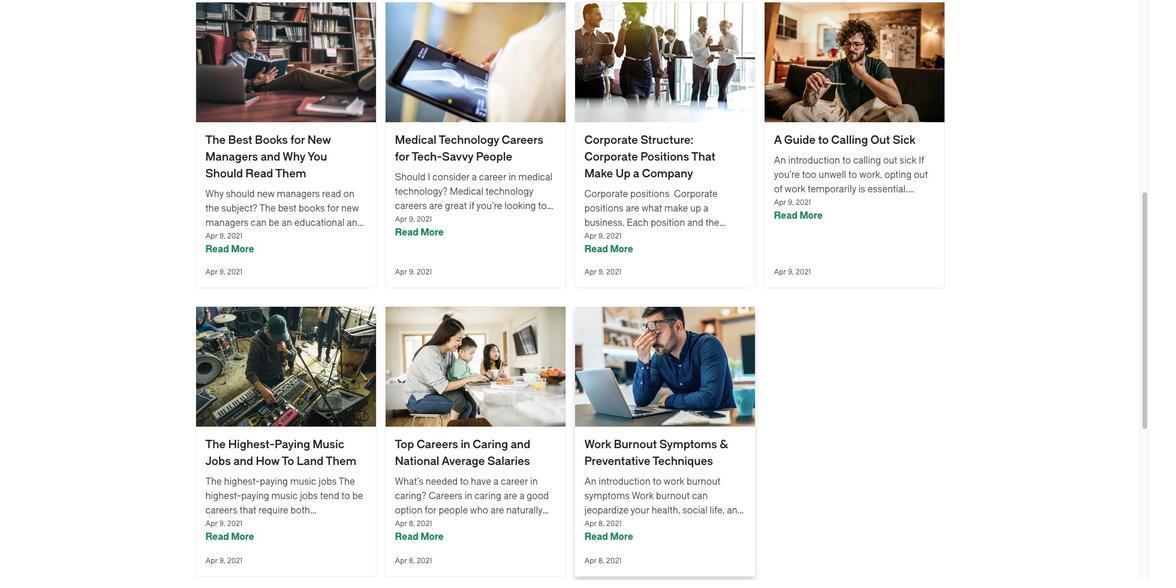 Task type: describe. For each thing, give the bounding box(es) containing it.
medical inside medical technology careers for tech-savvy people
[[395, 134, 437, 147]]

1 vertical spatial the
[[706, 218, 720, 229]]

the best books for new managers and why you should read them
[[206, 134, 331, 181]]

work burnout symptoms & preventative techniques
[[585, 439, 729, 469]]

management...
[[206, 247, 270, 257]]

medical technology careers for tech-savvy people
[[395, 134, 544, 164]]

to inside should i consider a career in medical technology? medical technology careers are great if you're looking to combine your medical skills with an interest...
[[539, 201, 547, 212]]

supportive
[[206, 232, 251, 243]]

are down caring on the left bottom of page
[[491, 506, 504, 517]]

top
[[395, 439, 414, 452]]

work inside the an introduction to calling out sick if you're too unwell to work, opting out of work temporarily is essential. working while you're sick can...
[[785, 184, 806, 195]]

how
[[256, 456, 280, 469]]

an for a guide to calling out sick
[[775, 155, 787, 166]]

corporate
[[684, 232, 726, 243]]

to up unwell
[[843, 155, 852, 166]]

people
[[439, 506, 468, 517]]

working
[[585, 535, 619, 546]]

1 horizontal spatial you're
[[775, 170, 801, 181]]

skills
[[493, 215, 513, 226]]

read for the highest-paying music jobs and how to land them
[[206, 532, 229, 543]]

a up naturally
[[520, 492, 525, 502]]

more for work burnout symptoms & preventative techniques
[[611, 532, 634, 543]]

read for corporate structure: corporate positions that make up a company
[[585, 244, 609, 255]]

8, down these... at the bottom left of page
[[409, 558, 415, 566]]

1 horizontal spatial out
[[914, 170, 929, 181]]

and inside the highest-paying music jobs and how to land them
[[234, 456, 253, 469]]

for inside what's needed to have a career in caring? careers in caring are a good option for people who are naturally compassionate and empathetic. these...
[[425, 506, 437, 517]]

2 horizontal spatial you're
[[836, 199, 862, 209]]

corporate positions  corporate positions are what make up a business. each position and the overall hierarchy of the corporate structure are an important guide...
[[585, 189, 730, 257]]

1 vertical spatial paying
[[241, 492, 269, 502]]

and right the "life,"
[[727, 506, 743, 517]]

what's
[[395, 477, 424, 488]]

jeopardize
[[585, 506, 629, 517]]

1 vertical spatial highest-
[[206, 492, 241, 502]]

subject?
[[222, 203, 258, 214]]

up
[[691, 203, 702, 214]]

highest-
[[228, 439, 275, 452]]

apr 8, 2021 read more for top careers in caring and national average salaries
[[395, 520, 444, 543]]

should
[[226, 189, 255, 200]]

apr 9, 2021 for corporate structure: corporate positions that make up a company
[[585, 268, 622, 277]]

positions
[[641, 151, 690, 164]]

and inside why should new managers read on the subject? the best books for new managers can be an educational and supportive resource for first-time management...
[[347, 218, 363, 229]]

0 vertical spatial highest-
[[224, 477, 260, 488]]

combat...
[[681, 535, 721, 546]]

land
[[297, 456, 324, 469]]

apr 8, 2021 read more for work burnout symptoms & preventative techniques
[[585, 520, 634, 543]]

guide...
[[699, 247, 730, 257]]

you
[[308, 151, 327, 164]]

introduction for guide
[[789, 155, 841, 166]]

0 horizontal spatial sick
[[864, 199, 881, 209]]

the for highest-
[[206, 477, 222, 488]]

positions
[[585, 203, 624, 214]]

life,
[[710, 506, 725, 517]]

with
[[515, 215, 533, 226]]

on
[[344, 189, 355, 200]]

more for medical technology careers for tech-savvy people
[[421, 227, 444, 238]]

essential.
[[868, 184, 909, 195]]

corporate structure: corporate positions that make up a company
[[585, 134, 716, 181]]

what
[[642, 203, 663, 214]]

for left first-
[[293, 232, 305, 243]]

require both
[[259, 506, 310, 517]]

a up caring on the left bottom of page
[[494, 477, 499, 488]]

too
[[803, 170, 817, 181]]

up
[[616, 167, 631, 181]]

these...
[[395, 535, 429, 546]]

an inside should i consider a career in medical technology? medical technology careers are great if you're looking to combine your medical skills with an interest...
[[536, 215, 546, 226]]

health,
[[652, 506, 681, 517]]

for inside medical technology careers for tech-savvy people
[[395, 151, 410, 164]]

calling
[[854, 155, 882, 166]]

1 vertical spatial symptoms
[[675, 520, 720, 531]]

naturally
[[507, 506, 543, 517]]

that
[[240, 506, 256, 517]]

your inside an introduction to work burnout symptoms work burnout can jeopardize your health, social life, and career. identifying its symptoms and working to proactively combat...
[[631, 506, 650, 517]]

needed
[[426, 477, 458, 488]]

that
[[692, 151, 716, 164]]

can...
[[883, 199, 906, 209]]

to right guide on the right of page
[[819, 134, 829, 147]]

0 vertical spatial burnout
[[687, 477, 721, 488]]

company
[[642, 167, 694, 181]]

structure:
[[641, 134, 694, 147]]

important
[[654, 247, 696, 257]]

salaries
[[488, 456, 530, 469]]

0 vertical spatial music
[[290, 477, 317, 488]]

are inside should i consider a career in medical technology? medical technology careers are great if you're looking to combine your medical skills with an interest...
[[429, 201, 443, 212]]

read for medical technology careers for tech-savvy people
[[395, 227, 419, 238]]

an introduction to calling out sick if you're too unwell to work, opting out of work temporarily is essential. working while you're sick can...
[[775, 155, 929, 209]]

technology
[[439, 134, 500, 147]]

in inside should i consider a career in medical technology? medical technology careers are great if you're looking to combine your medical skills with an interest...
[[509, 172, 517, 183]]

proactively
[[632, 535, 678, 546]]

new
[[308, 134, 331, 147]]

interest...
[[395, 230, 434, 241]]

you're inside should i consider a career in medical technology? medical technology careers are great if you're looking to combine your medical skills with an interest...
[[477, 201, 503, 212]]

0 vertical spatial out
[[884, 155, 898, 166]]

are up each
[[626, 203, 640, 214]]

is
[[859, 184, 866, 195]]

combine
[[395, 215, 433, 226]]

1 vertical spatial music
[[272, 492, 298, 502]]

medical inside should i consider a career in medical technology? medical technology careers are great if you're looking to combine your medical skills with an interest...
[[450, 187, 484, 197]]

have inside what's needed to have a career in caring? careers in caring are a good option for people who are naturally compassionate and empathetic. these...
[[471, 477, 492, 488]]

0 horizontal spatial new
[[257, 189, 275, 200]]

the inside why should new managers read on the subject? the best books for new managers can be an educational and supportive resource for first-time management...
[[206, 203, 219, 214]]

great
[[445, 201, 467, 212]]

be inside the highest-paying music jobs the highest-paying music jobs tend to be careers that require both formal education and experience. but, if you have a passion for...
[[353, 492, 363, 502]]

books
[[255, 134, 288, 147]]

i
[[428, 172, 431, 183]]

read
[[322, 189, 341, 200]]

1 horizontal spatial managers
[[277, 189, 320, 200]]

you
[[232, 535, 248, 546]]

a inside the highest-paying music jobs the highest-paying music jobs tend to be careers that require both formal education and experience. but, if you have a passion for...
[[273, 535, 278, 546]]

work,
[[860, 170, 883, 181]]

0 vertical spatial sick
[[900, 155, 917, 166]]

read for a guide to calling out sick
[[775, 211, 798, 221]]

are down hierarchy on the top right
[[626, 247, 639, 257]]

technology?
[[395, 187, 448, 197]]

consider
[[433, 172, 470, 183]]

read for the best books for new managers and why you should read them
[[206, 244, 229, 255]]

why should new managers read on the subject? the best books for new managers can be an educational and supportive resource for first-time management...
[[206, 189, 363, 257]]

apr 8, 2021 for top careers in caring and national average salaries
[[395, 558, 432, 566]]

preventative
[[585, 456, 651, 469]]

if inside should i consider a career in medical technology? medical technology careers are great if you're looking to combine your medical skills with an interest...
[[469, 201, 475, 212]]

1 vertical spatial burnout
[[657, 492, 690, 502]]

work inside an introduction to work burnout symptoms work burnout can jeopardize your health, social life, and career. identifying its symptoms and working to proactively combat...
[[632, 492, 654, 502]]

empathetic.
[[482, 520, 533, 531]]

career inside should i consider a career in medical technology? medical technology careers are great if you're looking to combine your medical skills with an interest...
[[479, 172, 507, 183]]

apr 9, 2021 read more for medical technology careers for tech-savvy people
[[395, 215, 444, 238]]

career.
[[585, 520, 614, 531]]

a
[[775, 134, 782, 147]]

experience.
[[299, 520, 349, 531]]

1 vertical spatial jobs
[[300, 492, 318, 502]]

an inside corporate positions  corporate positions are what make up a business. each position and the overall hierarchy of the corporate structure are an important guide...
[[642, 247, 652, 257]]

and down the "life,"
[[723, 520, 739, 531]]

techniques
[[653, 456, 714, 469]]

0 horizontal spatial managers
[[206, 218, 249, 229]]

a inside corporate structure: corporate positions that make up a company
[[634, 167, 640, 181]]

calling
[[832, 134, 869, 147]]

to down identifying
[[621, 535, 630, 546]]

an inside why should new managers read on the subject? the best books for new managers can be an educational and supportive resource for first-time management...
[[282, 218, 292, 229]]



Task type: vqa. For each thing, say whether or not it's contained in the screenshot.
1st FIELD from left
no



Task type: locate. For each thing, give the bounding box(es) containing it.
passion
[[280, 535, 313, 546]]

0 horizontal spatial introduction
[[599, 477, 651, 488]]

careers up national
[[417, 439, 459, 452]]

are up naturally
[[504, 492, 518, 502]]

0 vertical spatial your
[[435, 215, 454, 226]]

a left the passion
[[273, 535, 278, 546]]

a right consider
[[472, 172, 477, 183]]

1 horizontal spatial should
[[395, 172, 426, 183]]

0 horizontal spatial if
[[225, 535, 230, 546]]

1 horizontal spatial your
[[631, 506, 650, 517]]

1 horizontal spatial medical
[[519, 172, 553, 183]]

work inside work burnout symptoms & preventative techniques
[[585, 439, 612, 452]]

2021
[[796, 199, 812, 207], [417, 215, 432, 224], [227, 232, 243, 241], [607, 232, 622, 241], [227, 268, 243, 277], [417, 268, 432, 277], [607, 268, 622, 277], [796, 268, 812, 277], [227, 520, 243, 529], [417, 520, 432, 529], [607, 520, 622, 529], [227, 558, 243, 566], [417, 558, 432, 566], [607, 558, 622, 566]]

read
[[246, 167, 273, 181], [775, 211, 798, 221], [395, 227, 419, 238], [206, 244, 229, 255], [585, 244, 609, 255], [206, 532, 229, 543], [395, 532, 419, 543], [585, 532, 609, 543]]

position
[[651, 218, 686, 229]]

them inside the best books for new managers and why you should read them
[[276, 167, 306, 181]]

introduction down preventative
[[599, 477, 651, 488]]

apr 9, 2021 for the best books for new managers and why you should read them
[[206, 268, 243, 277]]

read down combine
[[395, 227, 419, 238]]

1 horizontal spatial can
[[693, 492, 708, 502]]

read for work burnout symptoms & preventative techniques
[[585, 532, 609, 543]]

0 horizontal spatial should
[[206, 167, 243, 181]]

1 horizontal spatial an
[[536, 215, 546, 226]]

1 horizontal spatial have
[[471, 477, 492, 488]]

1 horizontal spatial an
[[775, 155, 787, 166]]

a inside should i consider a career in medical technology? medical technology careers are great if you're looking to combine your medical skills with an interest...
[[472, 172, 477, 183]]

1 vertical spatial new
[[342, 203, 359, 214]]

are left great
[[429, 201, 443, 212]]

1 horizontal spatial apr 8, 2021
[[585, 558, 622, 566]]

apr 9, 2021 read more down that
[[206, 520, 254, 543]]

0 vertical spatial them
[[276, 167, 306, 181]]

1 vertical spatial careers
[[417, 439, 459, 452]]

temporarily
[[808, 184, 857, 195]]

0 vertical spatial an
[[775, 155, 787, 166]]

0 horizontal spatial you're
[[477, 201, 503, 212]]

0 vertical spatial career
[[479, 172, 507, 183]]

an inside the an introduction to calling out sick if you're too unwell to work, opting out of work temporarily is essential. working while you're sick can...
[[775, 155, 787, 166]]

have right "you"
[[250, 535, 270, 546]]

them inside the highest-paying music jobs and how to land them
[[326, 456, 357, 469]]

1 horizontal spatial why
[[283, 151, 306, 164]]

apr
[[775, 199, 787, 207], [395, 215, 407, 224], [206, 232, 218, 241], [585, 232, 597, 241], [206, 268, 218, 277], [395, 268, 407, 277], [585, 268, 597, 277], [775, 268, 787, 277], [206, 520, 218, 529], [395, 520, 407, 529], [585, 520, 597, 529], [206, 558, 218, 566], [395, 558, 407, 566], [585, 558, 597, 566]]

0 vertical spatial can
[[251, 218, 267, 229]]

social
[[683, 506, 708, 517]]

managers
[[206, 151, 258, 164]]

in up who
[[465, 492, 473, 502]]

1 vertical spatial medical
[[450, 187, 484, 197]]

why
[[283, 151, 306, 164], [206, 189, 224, 200]]

more down hierarchy on the top right
[[611, 244, 634, 255]]

0 horizontal spatial apr 8, 2021 read more
[[395, 520, 444, 543]]

for left tech-
[[395, 151, 410, 164]]

1 vertical spatial out
[[914, 170, 929, 181]]

the for highest-
[[206, 439, 226, 452]]

careers up people
[[502, 134, 544, 147]]

burnout down techniques
[[687, 477, 721, 488]]

people
[[476, 151, 513, 164]]

for up compassionate
[[425, 506, 437, 517]]

make
[[665, 203, 689, 214]]

the up corporate
[[706, 218, 720, 229]]

apr 8, 2021 for work burnout symptoms & preventative techniques
[[585, 558, 622, 566]]

0 vertical spatial managers
[[277, 189, 320, 200]]

careers inside top careers in caring and national average salaries
[[417, 439, 459, 452]]

0 vertical spatial careers
[[395, 201, 427, 212]]

0 horizontal spatial why
[[206, 189, 224, 200]]

read up should
[[246, 167, 273, 181]]

tech-
[[412, 151, 442, 164]]

music
[[290, 477, 317, 488], [272, 492, 298, 502]]

caring
[[473, 439, 508, 452]]

jobs
[[206, 456, 231, 469]]

read down the working
[[775, 211, 798, 221]]

if
[[469, 201, 475, 212], [225, 535, 230, 546]]

work up the working
[[785, 184, 806, 195]]

can inside why should new managers read on the subject? the best books for new managers can be an educational and supportive resource for first-time management...
[[251, 218, 267, 229]]

in up good
[[531, 477, 538, 488]]

0 horizontal spatial your
[[435, 215, 454, 226]]

apr 9, 2021 for medical technology careers for tech-savvy people
[[395, 268, 432, 277]]

1 vertical spatial careers
[[206, 506, 238, 517]]

to inside what's needed to have a career in caring? careers in caring are a good option for people who are naturally compassionate and empathetic. these...
[[460, 477, 469, 488]]

more for the highest-paying music jobs and how to land them
[[231, 532, 254, 543]]

0 horizontal spatial them
[[276, 167, 306, 181]]

them
[[276, 167, 306, 181], [326, 456, 357, 469]]

why inside the best books for new managers and why you should read them
[[283, 151, 306, 164]]

apr 9, 2021 for a guide to calling out sick
[[775, 268, 812, 277]]

highest-
[[224, 477, 260, 488], [206, 492, 241, 502]]

apr 9, 2021 read more for corporate structure: corporate positions that make up a company
[[585, 232, 634, 255]]

0 horizontal spatial medical
[[395, 134, 437, 147]]

more down "supportive"
[[231, 244, 254, 255]]

best
[[278, 203, 297, 214]]

sick
[[900, 155, 917, 166], [864, 199, 881, 209]]

should inside the best books for new managers and why you should read them
[[206, 167, 243, 181]]

looking
[[505, 201, 536, 212]]

1 horizontal spatial work
[[785, 184, 806, 195]]

1 vertical spatial managers
[[206, 218, 249, 229]]

jobs
[[319, 477, 337, 488], [300, 492, 318, 502]]

0 vertical spatial medical
[[519, 172, 553, 183]]

an up jeopardize
[[585, 477, 597, 488]]

careers inside medical technology careers for tech-savvy people
[[502, 134, 544, 147]]

an
[[536, 215, 546, 226], [282, 218, 292, 229], [642, 247, 652, 257]]

in inside top careers in caring and national average salaries
[[461, 439, 471, 452]]

to right the tend
[[342, 492, 350, 502]]

to down work burnout symptoms & preventative techniques
[[653, 477, 662, 488]]

the up managers
[[206, 134, 226, 147]]

paying
[[260, 477, 288, 488], [241, 492, 269, 502]]

symptoms up jeopardize
[[585, 492, 630, 502]]

career
[[479, 172, 507, 183], [501, 477, 528, 488]]

more down compassionate
[[421, 532, 444, 543]]

for left new
[[291, 134, 305, 147]]

medical up technology
[[519, 172, 553, 183]]

the highest-paying music jobs the highest-paying music jobs tend to be careers that require both formal education and experience. but, if you have a passion for...
[[206, 477, 363, 546]]

working
[[775, 199, 810, 209]]

1 horizontal spatial of
[[775, 184, 783, 195]]

apr 8, 2021 down working
[[585, 558, 622, 566]]

0 horizontal spatial of
[[657, 232, 665, 243]]

0 vertical spatial why
[[283, 151, 306, 164]]

you're left too
[[775, 170, 801, 181]]

0 horizontal spatial work
[[585, 439, 612, 452]]

should down managers
[[206, 167, 243, 181]]

why inside why should new managers read on the subject? the best books for new managers can be an educational and supportive resource for first-time management...
[[206, 189, 224, 200]]

more for top careers in caring and national average salaries
[[421, 532, 444, 543]]

8, down option
[[409, 520, 415, 529]]

for
[[291, 134, 305, 147], [395, 151, 410, 164], [327, 203, 339, 214], [293, 232, 305, 243], [425, 506, 437, 517]]

a guide to calling out sick
[[775, 134, 916, 147]]

read inside the best books for new managers and why you should read them
[[246, 167, 273, 181]]

8, down jeopardize
[[599, 520, 605, 529]]

its
[[663, 520, 673, 531]]

sick down is
[[864, 199, 881, 209]]

for down read
[[327, 203, 339, 214]]

of inside corporate positions  corporate positions are what make up a business. each position and the overall hierarchy of the corporate structure are an important guide...
[[657, 232, 665, 243]]

apr 8, 2021
[[395, 558, 432, 566], [585, 558, 622, 566]]

an for work burnout symptoms & preventative techniques
[[585, 477, 597, 488]]

read down "supportive"
[[206, 244, 229, 255]]

the inside the highest-paying music jobs and how to land them
[[206, 439, 226, 452]]

a inside corporate positions  corporate positions are what make up a business. each position and the overall hierarchy of the corporate structure are an important guide...
[[704, 203, 709, 214]]

in up technology
[[509, 172, 517, 183]]

apr 9, 2021 read more for the highest-paying music jobs and how to land them
[[206, 520, 254, 543]]

0 vertical spatial introduction
[[789, 155, 841, 166]]

the highest-paying music jobs and how to land them
[[206, 439, 357, 469]]

1 horizontal spatial symptoms
[[675, 520, 720, 531]]

careers inside should i consider a career in medical technology? medical technology careers are great if you're looking to combine your medical skills with an interest...
[[395, 201, 427, 212]]

educational
[[295, 218, 345, 229]]

0 vertical spatial work
[[585, 439, 612, 452]]

1 horizontal spatial medical
[[450, 187, 484, 197]]

savvy
[[442, 151, 474, 164]]

you're up skills
[[477, 201, 503, 212]]

1 vertical spatial why
[[206, 189, 224, 200]]

work
[[585, 439, 612, 452], [632, 492, 654, 502]]

0 horizontal spatial an
[[585, 477, 597, 488]]

1 apr 8, 2021 read more from the left
[[395, 520, 444, 543]]

1 vertical spatial career
[[501, 477, 528, 488]]

to right looking
[[539, 201, 547, 212]]

to
[[282, 456, 294, 469]]

caring?
[[395, 492, 427, 502]]

to down average
[[460, 477, 469, 488]]

0 vertical spatial careers
[[502, 134, 544, 147]]

apr 9, 2021 read more for the best books for new managers and why you should read them
[[206, 232, 254, 255]]

and down up
[[688, 218, 704, 229]]

work up preventative
[[585, 439, 612, 452]]

1 vertical spatial have
[[250, 535, 270, 546]]

0 vertical spatial paying
[[260, 477, 288, 488]]

to left work,
[[849, 170, 858, 181]]

your inside should i consider a career in medical technology? medical technology careers are great if you're looking to combine your medical skills with an interest...
[[435, 215, 454, 226]]

apr 9, 2021 read more for a guide to calling out sick
[[775, 199, 823, 221]]

and inside corporate positions  corporate positions are what make up a business. each position and the overall hierarchy of the corporate structure are an important guide...
[[688, 218, 704, 229]]

2 vertical spatial the
[[668, 232, 681, 243]]

can inside an introduction to work burnout symptoms work burnout can jeopardize your health, social life, and career. identifying its symptoms and working to proactively combat...
[[693, 492, 708, 502]]

the left subject?
[[206, 203, 219, 214]]

and down require both
[[281, 520, 297, 531]]

1 vertical spatial introduction
[[599, 477, 651, 488]]

in up average
[[461, 439, 471, 452]]

0 vertical spatial of
[[775, 184, 783, 195]]

and down books
[[261, 151, 281, 164]]

9,
[[789, 199, 794, 207], [409, 215, 415, 224], [220, 232, 225, 241], [599, 232, 605, 241], [220, 268, 225, 277], [409, 268, 415, 277], [599, 268, 605, 277], [789, 268, 794, 277], [220, 520, 225, 529], [220, 558, 225, 566]]

8,
[[409, 520, 415, 529], [599, 520, 605, 529], [409, 558, 415, 566], [599, 558, 605, 566]]

1 vertical spatial of
[[657, 232, 665, 243]]

out down the if
[[914, 170, 929, 181]]

0 horizontal spatial medical
[[456, 215, 490, 226]]

read down overall
[[585, 244, 609, 255]]

opting
[[885, 170, 912, 181]]

career down people
[[479, 172, 507, 183]]

apr 9, 2021 read more down too
[[775, 199, 823, 221]]

hierarchy
[[615, 232, 655, 243]]

an inside an introduction to work burnout symptoms work burnout can jeopardize your health, social life, and career. identifying its symptoms and working to proactively combat...
[[585, 477, 597, 488]]

1 horizontal spatial be
[[353, 492, 363, 502]]

good
[[527, 492, 549, 502]]

caring
[[475, 492, 502, 502]]

music
[[313, 439, 345, 452]]

1 horizontal spatial the
[[668, 232, 681, 243]]

of inside the an introduction to calling out sick if you're too unwell to work, opting out of work temporarily is essential. working while you're sick can...
[[775, 184, 783, 195]]

them up best
[[276, 167, 306, 181]]

1 vertical spatial sick
[[864, 199, 881, 209]]

1 apr 8, 2021 from the left
[[395, 558, 432, 566]]

1 vertical spatial your
[[631, 506, 650, 517]]

compassionate
[[395, 520, 462, 531]]

first-
[[307, 232, 328, 243]]

0 horizontal spatial an
[[282, 218, 292, 229]]

be right the tend
[[353, 492, 363, 502]]

if right great
[[469, 201, 475, 212]]

career inside what's needed to have a career in caring? careers in caring are a good option for people who are naturally compassionate and empathetic. these...
[[501, 477, 528, 488]]

be inside why should new managers read on the subject? the best books for new managers can be an educational and supportive resource for first-time management...
[[269, 218, 280, 229]]

managers up best
[[277, 189, 320, 200]]

the inside the best books for new managers and why you should read them
[[206, 134, 226, 147]]

apr 9, 2021 for the highest-paying music jobs and how to land them
[[206, 558, 243, 566]]

paying
[[275, 439, 310, 452]]

2 vertical spatial careers
[[429, 492, 463, 502]]

2 apr 8, 2021 read more from the left
[[585, 520, 634, 543]]

1 horizontal spatial new
[[342, 203, 359, 214]]

2 apr 8, 2021 from the left
[[585, 558, 622, 566]]

an down a on the top of page
[[775, 155, 787, 166]]

in
[[509, 172, 517, 183], [461, 439, 471, 452], [531, 477, 538, 488], [465, 492, 473, 502]]

the for best
[[206, 134, 226, 147]]

read for top careers in caring and national average salaries
[[395, 532, 419, 543]]

why left you
[[283, 151, 306, 164]]

symptoms down social on the right of page
[[675, 520, 720, 531]]

1 vertical spatial them
[[326, 456, 357, 469]]

1 horizontal spatial sick
[[900, 155, 917, 166]]

new down on
[[342, 203, 359, 214]]

introduction for burnout
[[599, 477, 651, 488]]

apr 9, 2021
[[206, 268, 243, 277], [395, 268, 432, 277], [585, 268, 622, 277], [775, 268, 812, 277], [206, 558, 243, 566]]

your down great
[[435, 215, 454, 226]]

more for the best books for new managers and why you should read them
[[231, 244, 254, 255]]

0 vertical spatial new
[[257, 189, 275, 200]]

0 horizontal spatial work
[[664, 477, 685, 488]]

1 vertical spatial can
[[693, 492, 708, 502]]

be up 'resource'
[[269, 218, 280, 229]]

an introduction to work burnout symptoms work burnout can jeopardize your health, social life, and career. identifying its symptoms and working to proactively combat...
[[585, 477, 743, 546]]

0 horizontal spatial can
[[251, 218, 267, 229]]

0 vertical spatial work
[[785, 184, 806, 195]]

what's needed to have a career in caring? careers in caring are a good option for people who are naturally compassionate and empathetic. these...
[[395, 477, 549, 546]]

and inside what's needed to have a career in caring? careers in caring are a good option for people who are naturally compassionate and empathetic. these...
[[464, 520, 480, 531]]

career down salaries
[[501, 477, 528, 488]]

burnout
[[687, 477, 721, 488], [657, 492, 690, 502]]

music down land
[[290, 477, 317, 488]]

careers up formal education on the left
[[206, 506, 238, 517]]

and up salaries
[[511, 439, 531, 452]]

1 horizontal spatial careers
[[395, 201, 427, 212]]

them down music
[[326, 456, 357, 469]]

0 vertical spatial jobs
[[319, 477, 337, 488]]

technology
[[486, 187, 534, 197]]

new right should
[[257, 189, 275, 200]]

corporate
[[585, 134, 638, 147], [585, 151, 638, 164], [585, 189, 629, 200], [674, 189, 718, 200]]

if left "you"
[[225, 535, 230, 546]]

8, down working
[[599, 558, 605, 566]]

0 vertical spatial if
[[469, 201, 475, 212]]

0 vertical spatial medical
[[395, 134, 437, 147]]

read down career.
[[585, 532, 609, 543]]

introduction inside an introduction to work burnout symptoms work burnout can jeopardize your health, social life, and career. identifying its symptoms and working to proactively combat...
[[599, 477, 651, 488]]

1 vertical spatial if
[[225, 535, 230, 546]]

0 horizontal spatial have
[[250, 535, 270, 546]]

1 vertical spatial medical
[[456, 215, 490, 226]]

0 vertical spatial be
[[269, 218, 280, 229]]

1 horizontal spatial if
[[469, 201, 475, 212]]

apr 9, 2021 read more down business.
[[585, 232, 634, 255]]

more down while
[[800, 211, 823, 221]]

of up the working
[[775, 184, 783, 195]]

burnout
[[614, 439, 657, 452]]

1 horizontal spatial apr 8, 2021 read more
[[585, 520, 634, 543]]

have inside the highest-paying music jobs the highest-paying music jobs tend to be careers that require both formal education and experience. but, if you have a passion for...
[[250, 535, 270, 546]]

1 vertical spatial be
[[353, 492, 363, 502]]

should inside should i consider a career in medical technology? medical technology careers are great if you're looking to combine your medical skills with an interest...
[[395, 172, 426, 183]]

careers inside what's needed to have a career in caring? careers in caring are a good option for people who are naturally compassionate and empathetic. these...
[[429, 492, 463, 502]]

careers down needed
[[429, 492, 463, 502]]

&
[[720, 439, 729, 452]]

managers up "supportive"
[[206, 218, 249, 229]]

careers up combine
[[395, 201, 427, 212]]

structure
[[585, 247, 624, 257]]

sick
[[893, 134, 916, 147]]

the up important on the right top
[[668, 232, 681, 243]]

business.
[[585, 218, 625, 229]]

an right with
[[536, 215, 546, 226]]

and inside top careers in caring and national average salaries
[[511, 439, 531, 452]]

for inside the best books for new managers and why you should read them
[[291, 134, 305, 147]]

national
[[395, 456, 440, 469]]

have up caring on the left bottom of page
[[471, 477, 492, 488]]

top careers in caring and national average salaries
[[395, 439, 531, 469]]

more for corporate structure: corporate positions that make up a company
[[611, 244, 634, 255]]

average
[[442, 456, 485, 469]]

0 horizontal spatial the
[[206, 203, 219, 214]]

medical up great
[[450, 187, 484, 197]]

books
[[299, 203, 325, 214]]

if inside the highest-paying music jobs the highest-paying music jobs tend to be careers that require both formal education and experience. but, if you have a passion for...
[[225, 535, 230, 546]]

medical down great
[[456, 215, 490, 226]]

jobs left the tend
[[300, 492, 318, 502]]

to
[[819, 134, 829, 147], [843, 155, 852, 166], [849, 170, 858, 181], [539, 201, 547, 212], [460, 477, 469, 488], [653, 477, 662, 488], [342, 492, 350, 502], [621, 535, 630, 546]]

a right 'up' in the top of the page
[[634, 167, 640, 181]]

the down jobs
[[206, 477, 222, 488]]

and down who
[[464, 520, 480, 531]]

and inside the best books for new managers and why you should read them
[[261, 151, 281, 164]]

apr 8, 2021 read more down option
[[395, 520, 444, 543]]

0 horizontal spatial symptoms
[[585, 492, 630, 502]]

1 horizontal spatial work
[[632, 492, 654, 502]]

who
[[470, 506, 489, 517]]

out
[[871, 134, 891, 147]]

work inside an introduction to work burnout symptoms work burnout can jeopardize your health, social life, and career. identifying its symptoms and working to proactively combat...
[[664, 477, 685, 488]]

the up the tend
[[339, 477, 355, 488]]

introduction inside the an introduction to calling out sick if you're too unwell to work, opting out of work temporarily is essential. working while you're sick can...
[[789, 155, 841, 166]]

0 horizontal spatial apr 8, 2021
[[395, 558, 432, 566]]

1 horizontal spatial introduction
[[789, 155, 841, 166]]

the inside why should new managers read on the subject? the best books for new managers can be an educational and supportive resource for first-time management...
[[260, 203, 276, 214]]

more for a guide to calling out sick
[[800, 211, 823, 221]]

and inside the highest-paying music jobs the highest-paying music jobs tend to be careers that require both formal education and experience. but, if you have a passion for...
[[281, 520, 297, 531]]

identifying
[[616, 520, 661, 531]]

more down identifying
[[611, 532, 634, 543]]

new
[[257, 189, 275, 200], [342, 203, 359, 214]]

read down compassionate
[[395, 532, 419, 543]]

1 horizontal spatial jobs
[[319, 477, 337, 488]]

resource
[[253, 232, 291, 243]]

to inside the highest-paying music jobs the highest-paying music jobs tend to be careers that require both formal education and experience. but, if you have a passion for...
[[342, 492, 350, 502]]

should up technology?
[[395, 172, 426, 183]]

make
[[585, 167, 614, 181]]

0 vertical spatial symptoms
[[585, 492, 630, 502]]

1 horizontal spatial them
[[326, 456, 357, 469]]

careers inside the highest-paying music jobs the highest-paying music jobs tend to be careers that require both formal education and experience. but, if you have a passion for...
[[206, 506, 238, 517]]

of down position
[[657, 232, 665, 243]]

introduction
[[789, 155, 841, 166], [599, 477, 651, 488]]

should i consider a career in medical technology? medical technology careers are great if you're looking to combine your medical skills with an interest...
[[395, 172, 553, 241]]

paying up that
[[241, 492, 269, 502]]

and up time
[[347, 218, 363, 229]]

0 horizontal spatial out
[[884, 155, 898, 166]]



